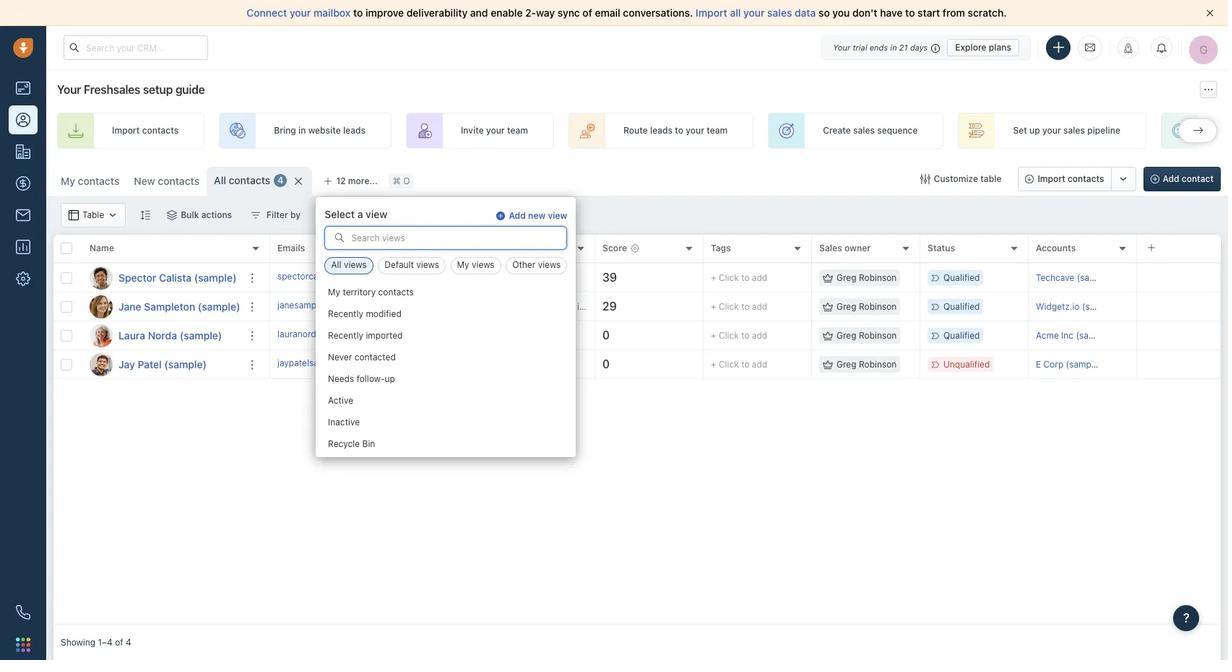 Task type: vqa. For each thing, say whether or not it's contained in the screenshot.
container_WX8MsF4aQZ5i3RN1 image to the middle
yes



Task type: locate. For each thing, give the bounding box(es) containing it.
sales left "pipeline"
[[1064, 125, 1085, 136]]

spectorcalista@gmail.com link
[[277, 270, 385, 286]]

2 recently from the top
[[328, 331, 364, 341]]

spectorcalista@gmail.com
[[277, 271, 385, 282]]

0 vertical spatial container_wx8msf4aqz5i3rn1 image
[[823, 273, 833, 283]]

+ for janesampleton@gmail.com
[[711, 301, 717, 312]]

0 vertical spatial your
[[833, 42, 851, 52]]

1 vertical spatial qualified
[[944, 301, 980, 312]]

+ click to add for janesampleton@gmail.com 3684932360
[[711, 301, 768, 312]]

0 horizontal spatial 4
[[126, 638, 131, 648]]

0 vertical spatial my
[[61, 175, 75, 187]]

my for my views
[[457, 260, 469, 271]]

views up 3684945781
[[416, 260, 439, 271]]

s image
[[90, 266, 113, 289]]

0 horizontal spatial all
[[214, 174, 226, 186]]

import
[[696, 7, 728, 19], [112, 125, 140, 136], [1038, 173, 1066, 184]]

(sample) down the jane sampleton (sample) 'link'
[[180, 329, 222, 341]]

filter
[[267, 210, 288, 220]]

3 robinson from the top
[[859, 330, 897, 341]]

1 horizontal spatial all
[[331, 260, 341, 271]]

2 leads from the left
[[650, 125, 673, 136]]

jay patel (sample) link
[[119, 357, 207, 372]]

other
[[512, 260, 536, 271]]

widgetz.io (sample)
[[1036, 301, 1118, 312]]

customize table button
[[911, 167, 1011, 191]]

greg for techcave (sample)
[[837, 272, 857, 283]]

1 vertical spatial your
[[57, 83, 81, 96]]

guide
[[175, 83, 205, 96]]

your
[[290, 7, 311, 19], [744, 7, 765, 19], [486, 125, 505, 136], [686, 125, 705, 136], [1043, 125, 1061, 136]]

1 recently from the top
[[328, 309, 364, 320]]

your right set
[[1043, 125, 1061, 136]]

1 horizontal spatial import contacts
[[1038, 173, 1105, 184]]

start
[[918, 7, 940, 19]]

mailbox
[[314, 7, 351, 19]]

greg for acme inc (sample)
[[837, 330, 857, 341]]

import all your sales data link
[[696, 7, 819, 19]]

your freshsales setup guide
[[57, 83, 205, 96]]

1 vertical spatial all
[[331, 260, 341, 271]]

0 vertical spatial qualified
[[944, 272, 980, 283]]

4 views from the left
[[538, 260, 561, 271]]

2 greg from the top
[[837, 301, 857, 312]]

1 vertical spatial import contacts
[[1038, 173, 1105, 184]]

1 horizontal spatial view
[[548, 210, 568, 221]]

phone element
[[9, 598, 38, 627]]

filter by button
[[241, 203, 310, 228]]

+ click to add for jaypatelsample@gmail.com + click to add
[[711, 359, 768, 370]]

up
[[1030, 125, 1040, 136], [385, 374, 395, 385]]

1 container_wx8msf4aqz5i3rn1 image from the top
[[823, 273, 833, 283]]

+ for lauranordasample@gmail.com
[[711, 330, 717, 341]]

bulk actions
[[181, 210, 232, 220]]

2 views from the left
[[416, 260, 439, 271]]

my for my contacts
[[61, 175, 75, 187]]

your left mailbox
[[290, 7, 311, 19]]

2 robinson from the top
[[859, 301, 897, 312]]

work
[[386, 243, 408, 254]]

0 horizontal spatial team
[[507, 125, 528, 136]]

add for add contact
[[1163, 173, 1180, 184]]

1 + click to add from the top
[[711, 272, 768, 283]]

press space to select this row. row
[[53, 264, 270, 293], [270, 264, 1221, 293], [53, 293, 270, 322], [270, 293, 1221, 322], [53, 322, 270, 350], [270, 322, 1221, 350], [53, 350, 270, 379], [270, 350, 1221, 379]]

e
[[1036, 359, 1041, 370]]

sales
[[768, 7, 792, 19], [853, 125, 875, 136], [1064, 125, 1085, 136]]

0 vertical spatial j image
[[90, 295, 113, 318]]

e corp (sample) link
[[1036, 359, 1102, 370]]

close image
[[1207, 9, 1214, 17]]

0 vertical spatial in
[[890, 42, 897, 52]]

(sample) right 'inc' at right
[[1076, 330, 1112, 341]]

import contacts inside 'button'
[[1038, 173, 1105, 184]]

recently
[[328, 309, 364, 320], [328, 331, 364, 341]]

all for contacts
[[214, 174, 226, 186]]

2 team from the left
[[707, 125, 728, 136]]

0 vertical spatial import
[[696, 7, 728, 19]]

your right all
[[744, 7, 765, 19]]

1 vertical spatial my
[[457, 260, 469, 271]]

recently imported
[[328, 331, 403, 341]]

view right a
[[366, 208, 388, 220]]

import left all
[[696, 7, 728, 19]]

sales right create
[[853, 125, 875, 136]]

your right invite
[[486, 125, 505, 136]]

my contacts button
[[53, 167, 127, 196], [61, 175, 119, 187]]

(sample) down laura norda (sample) link
[[164, 358, 207, 370]]

4 up filter by
[[278, 175, 284, 186]]

j image for jane sampleton (sample)
[[90, 295, 113, 318]]

1 vertical spatial 0
[[603, 358, 610, 371]]

press space to select this row. row containing spector calista (sample)
[[53, 264, 270, 293]]

my down search views search field
[[457, 260, 469, 271]]

your left "trial"
[[833, 42, 851, 52]]

in left the 21
[[890, 42, 897, 52]]

add
[[752, 272, 768, 283], [752, 301, 768, 312], [752, 330, 768, 341], [427, 358, 442, 368], [752, 359, 768, 370]]

container_wx8msf4aqz5i3rn1 image
[[823, 273, 833, 283], [823, 302, 833, 312]]

2 vertical spatial qualified
[[944, 330, 980, 341]]

your left freshsales
[[57, 83, 81, 96]]

setup
[[143, 83, 173, 96]]

add for janesampleton@gmail.com 3684932360
[[752, 301, 768, 312]]

import for the import contacts 'button'
[[1038, 173, 1066, 184]]

4 greg from the top
[[837, 359, 857, 370]]

explore plans link
[[947, 39, 1020, 56]]

my
[[61, 175, 75, 187], [457, 260, 469, 271], [328, 287, 341, 298]]

2 vertical spatial my
[[328, 287, 341, 298]]

2 greg robinson from the top
[[837, 301, 897, 312]]

(sample) right sampleton on the top left of page
[[198, 300, 240, 313]]

activity
[[516, 243, 548, 254]]

import down set up your sales pipeline link
[[1038, 173, 1066, 184]]

your for your trial ends in 21 days
[[833, 42, 851, 52]]

import contacts link
[[57, 113, 205, 149]]

0 vertical spatial all
[[214, 174, 226, 186]]

container_wx8msf4aqz5i3rn1 image inside the filter by button
[[251, 210, 261, 220]]

name row
[[53, 235, 270, 264]]

new
[[134, 175, 155, 187]]

1 horizontal spatial import
[[696, 7, 728, 19]]

+ for spectorcalista@gmail.com
[[711, 272, 717, 283]]

0 horizontal spatial leads
[[343, 125, 366, 136]]

(sample) inside 'link'
[[198, 300, 240, 313]]

import contacts down set up your sales pipeline
[[1038, 173, 1105, 184]]

1 vertical spatial up
[[385, 374, 395, 385]]

what's new image
[[1124, 43, 1134, 53]]

1 vertical spatial 4
[[126, 638, 131, 648]]

up right set
[[1030, 125, 1040, 136]]

greg for widgetz.io (sample)
[[837, 301, 857, 312]]

j image
[[90, 295, 113, 318], [90, 353, 113, 376]]

scratch.
[[968, 7, 1007, 19]]

robinson
[[859, 272, 897, 283], [859, 301, 897, 312], [859, 330, 897, 341], [859, 359, 897, 370]]

your trial ends in 21 days
[[833, 42, 928, 52]]

showing
[[61, 638, 95, 648]]

widgetz.io
[[1036, 301, 1080, 312]]

1 horizontal spatial your
[[833, 42, 851, 52]]

view
[[366, 208, 388, 220], [548, 210, 568, 221]]

import down your freshsales setup guide
[[112, 125, 140, 136]]

4 right 1–4 at left bottom
[[126, 638, 131, 648]]

sales left data
[[768, 7, 792, 19]]

row group containing spector calista (sample)
[[53, 264, 270, 379]]

view right the new
[[548, 210, 568, 221]]

1 horizontal spatial 4
[[278, 175, 284, 186]]

in right bring
[[298, 125, 306, 136]]

all inside button
[[331, 260, 341, 271]]

1 leads from the left
[[343, 125, 366, 136]]

all up spectorcalista@gmail.com
[[331, 260, 341, 271]]

(sample)
[[194, 271, 237, 284], [1077, 272, 1113, 283], [198, 300, 240, 313], [1082, 301, 1118, 312], [180, 329, 222, 341], [1076, 330, 1112, 341], [164, 358, 207, 370], [1066, 359, 1102, 370]]

views down the activity
[[538, 260, 561, 271]]

leads right website
[[343, 125, 366, 136]]

1 vertical spatial in
[[298, 125, 306, 136]]

grid containing 39
[[53, 233, 1221, 626]]

add left the new
[[509, 210, 526, 221]]

0 vertical spatial up
[[1030, 125, 1040, 136]]

cell for techcave (sample)
[[1137, 264, 1221, 292]]

import inside 'button'
[[1038, 173, 1066, 184]]

2 horizontal spatial my
[[457, 260, 469, 271]]

3 greg robinson from the top
[[837, 330, 897, 341]]

1 views from the left
[[344, 260, 367, 271]]

0 vertical spatial recently
[[328, 309, 364, 320]]

2 j image from the top
[[90, 353, 113, 376]]

1 vertical spatial j image
[[90, 353, 113, 376]]

1 cell from the top
[[1137, 264, 1221, 292]]

of
[[583, 7, 592, 19], [115, 638, 123, 648]]

contacts up 3684932360
[[379, 287, 414, 298]]

1 vertical spatial of
[[115, 638, 123, 648]]

add for add new view
[[509, 210, 526, 221]]

o
[[403, 176, 410, 187]]

2 vertical spatial import
[[1038, 173, 1066, 184]]

2 row group from the left
[[270, 264, 1221, 379]]

import contacts down setup
[[112, 125, 179, 136]]

j image left jane
[[90, 295, 113, 318]]

patel
[[138, 358, 162, 370]]

4 robinson from the top
[[859, 359, 897, 370]]

improve
[[366, 7, 404, 19]]

j image left jay
[[90, 353, 113, 376]]

greg robinson
[[837, 272, 897, 283], [837, 301, 897, 312], [837, 330, 897, 341], [837, 359, 897, 370]]

1 robinson from the top
[[859, 272, 897, 283]]

bring in website leads link
[[219, 113, 392, 149]]

4
[[278, 175, 284, 186], [126, 638, 131, 648]]

cell
[[1137, 264, 1221, 292], [1137, 293, 1221, 321], [1137, 322, 1221, 350], [1137, 350, 1221, 379]]

3 qualified from the top
[[944, 330, 980, 341]]

create sales sequence
[[823, 125, 918, 136]]

1 greg from the top
[[837, 272, 857, 283]]

1 qualified from the top
[[944, 272, 980, 283]]

1 0 from the top
[[603, 329, 610, 342]]

⌘ o
[[393, 176, 410, 187]]

3 views from the left
[[472, 260, 495, 271]]

add left contact
[[1163, 173, 1180, 184]]

recycle
[[328, 439, 360, 450]]

row group
[[53, 264, 270, 379], [270, 264, 1221, 379]]

needs
[[328, 374, 355, 385]]

0 horizontal spatial view
[[366, 208, 388, 220]]

(sample) right calista
[[194, 271, 237, 284]]

1 horizontal spatial of
[[583, 7, 592, 19]]

route leads to your team
[[624, 125, 728, 136]]

click for spectorcalista@gmail.com 3684945781
[[719, 272, 739, 283]]

press space to select this row. row containing 39
[[270, 264, 1221, 293]]

select
[[325, 208, 355, 220]]

import contacts button
[[1018, 167, 1112, 191]]

invite your team link
[[406, 113, 554, 149]]

add link
[[1161, 113, 1228, 149]]

1 horizontal spatial team
[[707, 125, 728, 136]]

tags
[[711, 243, 731, 254]]

of right 1–4 at left bottom
[[115, 638, 123, 648]]

press space to select this row. row containing laura norda (sample)
[[53, 322, 270, 350]]

table button
[[61, 203, 126, 228]]

3 + click to add from the top
[[711, 330, 768, 341]]

4 + click to add from the top
[[711, 359, 768, 370]]

your right route
[[686, 125, 705, 136]]

contact
[[1182, 173, 1214, 184]]

0 vertical spatial of
[[583, 7, 592, 19]]

contacts right the new
[[158, 175, 200, 187]]

1 row group from the left
[[53, 264, 270, 379]]

2 + click to add from the top
[[711, 301, 768, 312]]

0 horizontal spatial your
[[57, 83, 81, 96]]

all
[[214, 174, 226, 186], [331, 260, 341, 271]]

jane sampleton (sample)
[[119, 300, 240, 313]]

1 vertical spatial container_wx8msf4aqz5i3rn1 image
[[823, 302, 833, 312]]

new contacts
[[134, 175, 200, 187]]

1 j image from the top
[[90, 295, 113, 318]]

my inside button
[[457, 260, 469, 271]]

view for add new view
[[548, 210, 568, 221]]

of right sync
[[583, 7, 592, 19]]

greg for e corp (sample)
[[837, 359, 857, 370]]

views
[[344, 260, 367, 271], [416, 260, 439, 271], [472, 260, 495, 271], [538, 260, 561, 271]]

views for all views
[[344, 260, 367, 271]]

0 vertical spatial 0
[[603, 329, 610, 342]]

2 cell from the top
[[1137, 293, 1221, 321]]

my contacts
[[61, 175, 119, 187]]

days
[[910, 42, 928, 52]]

status
[[928, 243, 955, 254]]

0 vertical spatial import contacts
[[112, 125, 179, 136]]

all up actions
[[214, 174, 226, 186]]

1 greg robinson from the top
[[837, 272, 897, 283]]

2 horizontal spatial import
[[1038, 173, 1066, 184]]

3 greg from the top
[[837, 330, 857, 341]]

1 vertical spatial recently
[[328, 331, 364, 341]]

views down next
[[472, 260, 495, 271]]

1 horizontal spatial leads
[[650, 125, 673, 136]]

spector
[[119, 271, 156, 284]]

recently up lauranordasample@gmail.com
[[328, 309, 364, 320]]

grid
[[53, 233, 1221, 626]]

add down other
[[502, 272, 518, 283]]

invite
[[461, 125, 484, 136]]

0 horizontal spatial of
[[115, 638, 123, 648]]

Search views search field
[[325, 227, 567, 250]]

my up table dropdown button
[[61, 175, 75, 187]]

explore
[[955, 42, 987, 52]]

3 cell from the top
[[1137, 322, 1221, 350]]

container_wx8msf4aqz5i3rn1 image
[[920, 174, 930, 184], [69, 210, 79, 220], [108, 210, 118, 220], [167, 210, 177, 220], [251, 210, 261, 220], [823, 331, 833, 341], [823, 359, 833, 370]]

recently for recently modified
[[328, 309, 364, 320]]

techcave (sample)
[[1036, 272, 1113, 283]]

click for jaypatelsample@gmail.com + click to add
[[719, 359, 739, 370]]

my territory contacts
[[328, 287, 414, 298]]

0 for lauranordasample@gmail.com
[[603, 329, 610, 342]]

4 greg robinson from the top
[[837, 359, 897, 370]]

freshworks switcher image
[[16, 638, 30, 652]]

(sample) right corp
[[1066, 359, 1102, 370]]

(sample) for jay patel (sample)
[[164, 358, 207, 370]]

my up janesampleton@gmail.com
[[328, 287, 341, 298]]

4167348672 link
[[386, 328, 438, 343]]

contacts
[[142, 125, 179, 136], [1068, 173, 1105, 184], [229, 174, 270, 186], [78, 175, 119, 187], [158, 175, 200, 187], [379, 287, 414, 298]]

2 container_wx8msf4aqz5i3rn1 image from the top
[[823, 302, 833, 312]]

all views
[[331, 260, 367, 271]]

up down contacted
[[385, 374, 395, 385]]

0 horizontal spatial import contacts
[[112, 125, 179, 136]]

my for my territory contacts
[[328, 287, 341, 298]]

contacts down setup
[[142, 125, 179, 136]]

spector calista (sample)
[[119, 271, 237, 284]]

1 vertical spatial import
[[112, 125, 140, 136]]

add up add contact button
[[1216, 125, 1228, 136]]

add inside button
[[1163, 173, 1180, 184]]

table
[[82, 210, 104, 221]]

2 0 from the top
[[603, 358, 610, 371]]

press space to select this row. row containing 29
[[270, 293, 1221, 322]]

4 cell from the top
[[1137, 350, 1221, 379]]

0 vertical spatial 4
[[278, 175, 284, 186]]

contacts down "pipeline"
[[1068, 173, 1105, 184]]

recently up never
[[328, 331, 364, 341]]

leads right route
[[650, 125, 673, 136]]

view for select a view
[[366, 208, 388, 220]]

janesampleton@gmail.com link
[[277, 299, 387, 314]]

0 horizontal spatial import
[[112, 125, 140, 136]]

0 horizontal spatial my
[[61, 175, 75, 187]]

laura norda (sample) link
[[119, 328, 222, 343]]

2 qualified from the top
[[944, 301, 980, 312]]

your inside set up your sales pipeline link
[[1043, 125, 1061, 136]]

1 horizontal spatial my
[[328, 287, 341, 298]]

views up the spectorcalista@gmail.com 3684945781
[[344, 260, 367, 271]]

jane sampleton (sample) link
[[119, 300, 240, 314]]

21
[[900, 42, 908, 52]]



Task type: describe. For each thing, give the bounding box(es) containing it.
add for add
[[1216, 125, 1228, 136]]

invite your team
[[461, 125, 528, 136]]

techcave
[[1036, 272, 1075, 283]]

by
[[290, 210, 301, 220]]

+ click to add for spectorcalista@gmail.com 3684945781
[[711, 272, 768, 283]]

freshsales
[[84, 83, 140, 96]]

views for default views
[[416, 260, 439, 271]]

search image
[[335, 233, 345, 243]]

jaypatelsample@gmail.com
[[277, 358, 388, 368]]

+ for jaypatelsample@gmail.com
[[711, 359, 717, 370]]

(sample) for laura norda (sample)
[[180, 329, 222, 341]]

container_wx8msf4aqz5i3rn1 image inside bulk actions button
[[167, 210, 177, 220]]

my views button
[[451, 258, 501, 275]]

widgetz.io (sample) link
[[1036, 301, 1118, 312]]

connect
[[247, 7, 287, 19]]

12 more...
[[336, 176, 378, 186]]

qualified for 39
[[944, 272, 980, 283]]

4 inside all contacts 4
[[278, 175, 284, 186]]

3684945781 link
[[386, 270, 439, 286]]

jay
[[119, 358, 135, 370]]

imported
[[366, 331, 403, 341]]

import contacts group
[[1018, 167, 1136, 191]]

row group containing 39
[[270, 264, 1221, 379]]

leads inside route leads to your team link
[[650, 125, 673, 136]]

cell for widgetz.io (sample)
[[1137, 293, 1221, 321]]

views for my views
[[472, 260, 495, 271]]

greg robinson for widgetz.io (sample)
[[837, 301, 897, 312]]

leads inside bring in website leads link
[[343, 125, 366, 136]]

lauranordasample@gmail.com
[[277, 329, 400, 340]]

contacts inside 'button'
[[1068, 173, 1105, 184]]

qualified for 0
[[944, 330, 980, 341]]

robinson for acme inc (sample)
[[859, 330, 897, 341]]

set up your sales pipeline
[[1013, 125, 1121, 136]]

click for janesampleton@gmail.com 3684932360
[[719, 301, 739, 312]]

acme inc (sample)
[[1036, 330, 1112, 341]]

j image for jay patel (sample)
[[90, 353, 113, 376]]

bulk
[[181, 210, 199, 220]]

e corp (sample)
[[1036, 359, 1102, 370]]

techcave (sample) link
[[1036, 272, 1113, 283]]

(sample) for acme inc (sample)
[[1076, 330, 1112, 341]]

jane
[[119, 300, 141, 313]]

robinson for widgetz.io (sample)
[[859, 301, 897, 312]]

data
[[795, 7, 816, 19]]

your inside route leads to your team link
[[686, 125, 705, 136]]

(sample) for jane sampleton (sample)
[[198, 300, 240, 313]]

route leads to your team link
[[569, 113, 754, 149]]

acme inc (sample) link
[[1036, 330, 1112, 341]]

spector calista (sample) link
[[119, 271, 237, 285]]

views for other views
[[538, 260, 561, 271]]

owner
[[845, 243, 871, 254]]

3684932360
[[386, 300, 441, 311]]

showing 1–4 of 4
[[61, 638, 131, 648]]

l image
[[90, 324, 113, 347]]

from
[[943, 7, 965, 19]]

laura
[[119, 329, 145, 341]]

press space to select this row. row containing jane sampleton (sample)
[[53, 293, 270, 322]]

contacts up the table
[[78, 175, 119, 187]]

(sample) for e corp (sample)
[[1066, 359, 1102, 370]]

all for views
[[331, 260, 341, 271]]

qualified for 29
[[944, 301, 980, 312]]

0 horizontal spatial sales
[[768, 7, 792, 19]]

your inside the "invite your team" link
[[486, 125, 505, 136]]

import contacts for the import contacts 'button'
[[1038, 173, 1105, 184]]

press space to select this row. row containing jay patel (sample)
[[53, 350, 270, 379]]

container_wx8msf4aqz5i3rn1 image for 29
[[823, 302, 833, 312]]

1 team from the left
[[507, 125, 528, 136]]

enable
[[491, 7, 523, 19]]

(sample) up widgetz.io (sample) link
[[1077, 272, 1113, 283]]

and
[[470, 7, 488, 19]]

all views button
[[325, 258, 373, 275]]

needs follow-up
[[328, 374, 395, 385]]

0 horizontal spatial in
[[298, 125, 306, 136]]

next
[[494, 243, 514, 254]]

add for spectorcalista@gmail.com 3684945781
[[752, 272, 768, 283]]

you
[[833, 7, 850, 19]]

send email image
[[1085, 41, 1095, 54]]

greg robinson for e corp (sample)
[[837, 359, 897, 370]]

3684932360 link
[[386, 299, 441, 314]]

laura norda (sample)
[[119, 329, 222, 341]]

container_wx8msf4aqz5i3rn1 image inside customize table button
[[920, 174, 930, 184]]

sampleton
[[144, 300, 195, 313]]

recently modified
[[328, 309, 402, 320]]

set
[[1013, 125, 1027, 136]]

spectorcalista@gmail.com 3684945781
[[277, 271, 439, 282]]

so
[[819, 7, 830, 19]]

0 horizontal spatial up
[[385, 374, 395, 385]]

robinson for e corp (sample)
[[859, 359, 897, 370]]

create sales sequence link
[[768, 113, 944, 149]]

other views button
[[506, 258, 568, 275]]

add for jaypatelsample@gmail.com + click to add
[[752, 359, 768, 370]]

more...
[[348, 176, 378, 186]]

import contacts for import contacts link
[[112, 125, 179, 136]]

all
[[730, 7, 741, 19]]

1 horizontal spatial sales
[[853, 125, 875, 136]]

connect your mailbox to improve deliverability and enable 2-way sync of email conversations. import all your sales data so you don't have to start from scratch.
[[247, 7, 1007, 19]]

emails
[[277, 243, 305, 254]]

add contact button
[[1144, 167, 1221, 191]]

customize
[[934, 173, 978, 184]]

acme
[[1036, 330, 1059, 341]]

recycle bin
[[328, 439, 376, 450]]

0 for jaypatelsample@gmail.com
[[603, 358, 610, 371]]

never contacted
[[328, 352, 396, 363]]

(sample) down techcave (sample)
[[1082, 301, 1118, 312]]

explore plans
[[955, 42, 1012, 52]]

corp
[[1044, 359, 1064, 370]]

1–4
[[98, 638, 113, 648]]

bring
[[274, 125, 296, 136]]

unqualified
[[944, 359, 990, 370]]

cell for acme inc (sample)
[[1137, 322, 1221, 350]]

jay patel (sample)
[[119, 358, 207, 370]]

1 horizontal spatial in
[[890, 42, 897, 52]]

connect your mailbox link
[[247, 7, 353, 19]]

greg robinson for techcave (sample)
[[837, 272, 897, 283]]

your for your freshsales setup guide
[[57, 83, 81, 96]]

janesampleton@gmail.com 3684932360
[[277, 300, 441, 311]]

phone image
[[16, 606, 30, 620]]

cell for e corp (sample)
[[1137, 350, 1221, 379]]

add inside "press space to select this row." row
[[502, 272, 518, 283]]

table
[[981, 173, 1002, 184]]

sales owner
[[819, 243, 871, 254]]

robinson for techcave (sample)
[[859, 272, 897, 283]]

recently for recently imported
[[328, 331, 364, 341]]

greg robinson for acme inc (sample)
[[837, 330, 897, 341]]

name
[[90, 243, 114, 254]]

2 horizontal spatial sales
[[1064, 125, 1085, 136]]

inactive
[[328, 417, 360, 428]]

follow-
[[357, 374, 385, 385]]

container_wx8msf4aqz5i3rn1 image for 39
[[823, 273, 833, 283]]

(sample) for spector calista (sample)
[[194, 271, 237, 284]]

Search your CRM... text field
[[64, 35, 208, 60]]

style_myh0__igzzd8unmi image
[[140, 210, 150, 220]]

don't
[[853, 7, 878, 19]]

import for import contacts link
[[112, 125, 140, 136]]

pipeline
[[1088, 125, 1121, 136]]

website
[[308, 125, 341, 136]]

name column header
[[82, 235, 270, 264]]

create
[[823, 125, 851, 136]]

+ add task
[[494, 272, 538, 283]]

task
[[521, 272, 538, 283]]

a
[[357, 208, 363, 220]]

contacts up the filter by button
[[229, 174, 270, 186]]

1 horizontal spatial up
[[1030, 125, 1040, 136]]



